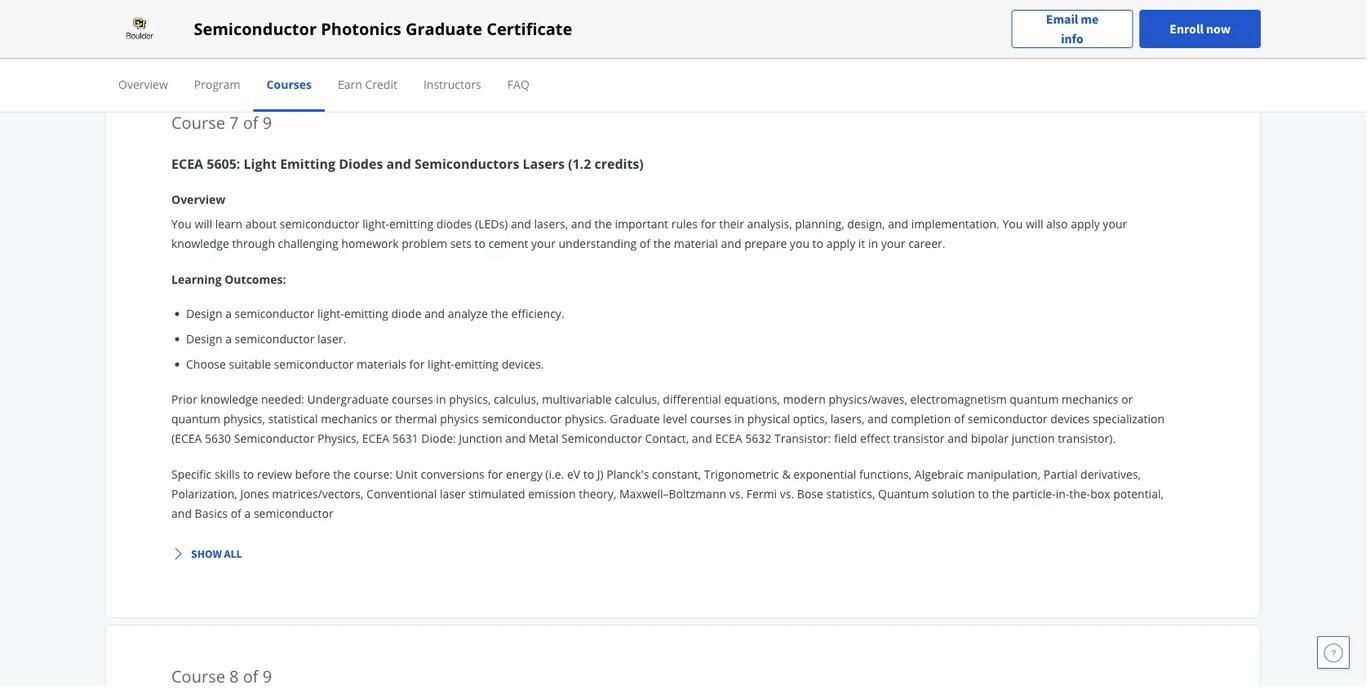 Task type: locate. For each thing, give the bounding box(es) containing it.
polarization,
[[171, 486, 237, 502]]

bipolar
[[971, 431, 1009, 446]]

lasers, up 'understanding' at the top left
[[534, 216, 568, 231]]

semiconductor up bipolar
[[968, 411, 1048, 426]]

you left learn
[[171, 216, 192, 231]]

design up choose
[[186, 331, 222, 347]]

partial
[[1044, 466, 1078, 482]]

2 horizontal spatial light-
[[428, 357, 455, 372]]

ecea left 5632
[[715, 431, 742, 446]]

energy
[[506, 466, 542, 482]]

completion
[[891, 411, 951, 426]]

1 vertical spatial overview
[[171, 191, 225, 207]]

lasers,
[[534, 216, 568, 231], [831, 411, 865, 426]]

and down their
[[721, 235, 741, 251]]

their
[[719, 216, 744, 231]]

0 horizontal spatial lasers,
[[534, 216, 568, 231]]

quantum up (ecea
[[171, 411, 220, 426]]

or left thermal
[[381, 411, 392, 426]]

design for design a semiconductor laser.
[[186, 331, 222, 347]]

1 will from the left
[[195, 216, 212, 231]]

graduate up instructors link
[[406, 18, 482, 40]]

a down jones
[[244, 506, 251, 521]]

2 vertical spatial emitting
[[455, 357, 499, 372]]

me
[[1081, 11, 1099, 27]]

emitting for semiconductor
[[389, 216, 433, 231]]

and right diode
[[425, 306, 445, 322]]

0 horizontal spatial calculus,
[[494, 391, 539, 407]]

emitting
[[389, 216, 433, 231], [344, 306, 388, 322], [455, 357, 499, 372]]

ecea 5605: light emitting diodes and semiconductors lasers (1.2 credits)
[[171, 155, 644, 173]]

light- up laser. in the left of the page
[[317, 306, 344, 322]]

to up jones
[[243, 466, 254, 482]]

1 horizontal spatial for
[[488, 466, 503, 482]]

of down electromagnetism
[[954, 411, 965, 426]]

2 horizontal spatial emitting
[[455, 357, 499, 372]]

box
[[1091, 486, 1110, 502]]

knowledge down suitable
[[200, 391, 258, 407]]

1 horizontal spatial apply
[[1071, 216, 1100, 231]]

0 vertical spatial for
[[701, 216, 716, 231]]

1 vertical spatial a
[[225, 331, 232, 347]]

semiconductor up challenging
[[280, 216, 360, 231]]

undergraduate
[[307, 391, 389, 407]]

and right design,
[[888, 216, 909, 231]]

the right analyze
[[491, 306, 508, 322]]

1 vertical spatial design
[[186, 331, 222, 347]]

outcomes:
[[225, 271, 286, 287]]

calculus, down devices.
[[494, 391, 539, 407]]

apply left the it
[[826, 235, 855, 251]]

1 vertical spatial lasers,
[[831, 411, 865, 426]]

9
[[263, 111, 272, 133]]

it
[[858, 235, 865, 251]]

ecea
[[171, 155, 203, 173], [362, 431, 389, 446], [715, 431, 742, 446]]

0 horizontal spatial in
[[436, 391, 446, 407]]

mechanics down undergraduate
[[321, 411, 378, 426]]

metal
[[529, 431, 559, 446]]

emitting left devices.
[[455, 357, 499, 372]]

0 vertical spatial design
[[186, 306, 222, 322]]

0 vertical spatial in
[[868, 235, 878, 251]]

0 horizontal spatial emitting
[[344, 306, 388, 322]]

a for design a semiconductor light-emitting diode and analyze the efficiency.
[[225, 306, 232, 322]]

maxwell–boltzmann
[[619, 486, 726, 502]]

career.
[[909, 235, 946, 251]]

semiconductor down physics.
[[562, 431, 642, 446]]

will left also
[[1026, 216, 1043, 231]]

important
[[615, 216, 668, 231]]

5632
[[745, 431, 772, 446]]

0 horizontal spatial your
[[531, 235, 556, 251]]

choose suitable semiconductor materials for light-emitting devices. list item
[[186, 356, 1165, 373]]

1 horizontal spatial in
[[735, 411, 744, 426]]

knowledge down learn
[[171, 235, 229, 251]]

laser.
[[317, 331, 346, 347]]

0 horizontal spatial overview
[[118, 76, 168, 92]]

stimulated
[[469, 486, 525, 502]]

1 vertical spatial for
[[409, 357, 425, 372]]

and left basics
[[171, 506, 192, 521]]

quantum
[[1010, 391, 1059, 407], [171, 411, 220, 426]]

choose
[[186, 357, 226, 372]]

lasers, inside you will learn about semiconductor light-emitting diodes (leds) and lasers, and the important rules for their analysis, planning, design, and implementation. you will also apply your knowledge through challenging homework problem sets to cement your understanding of the material and prepare you to apply it in your career.
[[534, 216, 568, 231]]

1 vertical spatial or
[[381, 411, 392, 426]]

0 horizontal spatial vs.
[[729, 486, 744, 502]]

your right cement in the left of the page
[[531, 235, 556, 251]]

of right basics
[[231, 506, 241, 521]]

laser
[[440, 486, 466, 502]]

and inside 'design a semiconductor light-emitting diode and analyze the efficiency.' list item
[[425, 306, 445, 322]]

light- inside you will learn about semiconductor light-emitting diodes (leds) and lasers, and the important rules for their analysis, planning, design, and implementation. you will also apply your knowledge through challenging homework problem sets to cement your understanding of the material and prepare you to apply it in your career.
[[363, 216, 389, 231]]

instructors link
[[424, 76, 481, 92]]

1 horizontal spatial emitting
[[389, 216, 433, 231]]

matrices/vectors,
[[272, 486, 364, 502]]

2 vertical spatial in
[[735, 411, 744, 426]]

of inside you will learn about semiconductor light-emitting diodes (leds) and lasers, and the important rules for their analysis, planning, design, and implementation. you will also apply your knowledge through challenging homework problem sets to cement your understanding of the material and prepare you to apply it in your career.
[[640, 235, 651, 251]]

0 horizontal spatial light-
[[317, 306, 344, 322]]

or up specialization at right
[[1122, 391, 1133, 407]]

faq link
[[507, 76, 530, 92]]

2 horizontal spatial for
[[701, 216, 716, 231]]

0 vertical spatial light-
[[363, 216, 389, 231]]

knowledge inside prior knowledge needed: undergraduate courses in physics, calculus, multivariable calculus, differential equations, modern physics/waves, electromagnetism quantum mechanics or quantum physics, statistical mechanics or thermal physics semiconductor physics. graduate level courses in physical optics, lasers, and completion of semiconductor devices specialization (ecea 5630 semiconductor physics, ecea 5631 diode: junction and metal semiconductor contact, and ecea 5632 transistor: field effect transistor and bipolar junction transistor).
[[200, 391, 258, 407]]

0 vertical spatial a
[[225, 306, 232, 322]]

semiconductor up 'courses' 'link'
[[194, 18, 317, 40]]

0 horizontal spatial apply
[[826, 235, 855, 251]]

overview up learn
[[171, 191, 225, 207]]

planck's
[[607, 466, 649, 482]]

the
[[595, 216, 612, 231], [653, 235, 671, 251], [491, 306, 508, 322], [333, 466, 351, 482], [992, 486, 1010, 502]]

and up cement in the left of the page
[[511, 216, 531, 231]]

vs. down the trigonometric
[[729, 486, 744, 502]]

suitable
[[229, 357, 271, 372]]

1 vertical spatial courses
[[690, 411, 732, 426]]

differential
[[663, 391, 721, 407]]

semiconductor
[[280, 216, 360, 231], [235, 306, 315, 322], [235, 331, 315, 347], [274, 357, 354, 372], [482, 411, 562, 426], [968, 411, 1048, 426], [254, 506, 334, 521]]

algebraic
[[915, 466, 964, 482]]

planning,
[[795, 216, 844, 231]]

graduate
[[406, 18, 482, 40], [610, 411, 660, 426]]

0 horizontal spatial for
[[409, 357, 425, 372]]

transistor).
[[1058, 431, 1116, 446]]

problem
[[402, 235, 447, 251]]

1 vertical spatial emitting
[[344, 306, 388, 322]]

2 design from the top
[[186, 331, 222, 347]]

0 horizontal spatial you
[[171, 216, 192, 231]]

basics
[[195, 506, 228, 521]]

0 horizontal spatial graduate
[[406, 18, 482, 40]]

1 horizontal spatial mechanics
[[1062, 391, 1119, 407]]

1 horizontal spatial vs.
[[780, 486, 794, 502]]

level
[[663, 411, 687, 426]]

prior
[[171, 391, 197, 407]]

overview down university of colorado boulder "image"
[[118, 76, 168, 92]]

1 horizontal spatial or
[[1122, 391, 1133, 407]]

0 vertical spatial graduate
[[406, 18, 482, 40]]

1 vertical spatial quantum
[[171, 411, 220, 426]]

1 vertical spatial graduate
[[610, 411, 660, 426]]

physics,
[[449, 391, 491, 407], [223, 411, 265, 426]]

semiconductor up design a semiconductor laser.
[[235, 306, 315, 322]]

courses up thermal
[[392, 391, 433, 407]]

physics/waves,
[[829, 391, 908, 407]]

now
[[1206, 21, 1231, 37]]

emitting left diode
[[344, 306, 388, 322]]

a up suitable
[[225, 331, 232, 347]]

physics, up physics at bottom
[[449, 391, 491, 407]]

thermal
[[395, 411, 437, 426]]

1 horizontal spatial light-
[[363, 216, 389, 231]]

rules
[[671, 216, 698, 231]]

choose suitable semiconductor materials for light-emitting devices.
[[186, 357, 544, 372]]

0 horizontal spatial courses
[[392, 391, 433, 407]]

earn credit link
[[338, 76, 397, 92]]

2 horizontal spatial your
[[1103, 216, 1127, 231]]

emission
[[528, 486, 576, 502]]

emitting up problem
[[389, 216, 433, 231]]

0 vertical spatial quantum
[[1010, 391, 1059, 407]]

semiconductor inside you will learn about semiconductor light-emitting diodes (leds) and lasers, and the important rules for their analysis, planning, design, and implementation. you will also apply your knowledge through challenging homework problem sets to cement your understanding of the material and prepare you to apply it in your career.
[[280, 216, 360, 231]]

2 vertical spatial light-
[[428, 357, 455, 372]]

prior knowledge needed: undergraduate courses in physics, calculus, multivariable calculus, differential equations, modern physics/waves, electromagnetism quantum mechanics or quantum physics, statistical mechanics or thermal physics semiconductor physics. graduate level courses in physical optics, lasers, and completion of semiconductor devices specialization (ecea 5630 semiconductor physics, ecea 5631 diode: junction and metal semiconductor contact, and ecea 5632 transistor: field effect transistor and bipolar junction transistor).
[[171, 391, 1165, 446]]

semiconductor down matrices/vectors,
[[254, 506, 334, 521]]

the up 'understanding' at the top left
[[595, 216, 612, 231]]

physics, up '5630'
[[223, 411, 265, 426]]

to right sets
[[475, 235, 485, 251]]

in down 'equations,'
[[735, 411, 744, 426]]

all
[[224, 547, 242, 562]]

light- down analyze
[[428, 357, 455, 372]]

mechanics up devices
[[1062, 391, 1119, 407]]

in up physics at bottom
[[436, 391, 446, 407]]

1 horizontal spatial lasers,
[[831, 411, 865, 426]]

1 horizontal spatial quantum
[[1010, 391, 1059, 407]]

courses
[[267, 76, 312, 92]]

0 horizontal spatial quantum
[[171, 411, 220, 426]]

1 vertical spatial mechanics
[[321, 411, 378, 426]]

ecea left "5631"
[[362, 431, 389, 446]]

of down important
[[640, 235, 651, 251]]

1 vertical spatial knowledge
[[200, 391, 258, 407]]

apply right also
[[1071, 216, 1100, 231]]

your right the it
[[881, 235, 906, 251]]

and left bipolar
[[948, 431, 968, 446]]

1 horizontal spatial physics,
[[449, 391, 491, 407]]

light- for semiconductor
[[363, 216, 389, 231]]

0 vertical spatial emitting
[[389, 216, 433, 231]]

graduate inside prior knowledge needed: undergraduate courses in physics, calculus, multivariable calculus, differential equations, modern physics/waves, electromagnetism quantum mechanics or quantum physics, statistical mechanics or thermal physics semiconductor physics. graduate level courses in physical optics, lasers, and completion of semiconductor devices specialization (ecea 5630 semiconductor physics, ecea 5631 diode: junction and metal semiconductor contact, and ecea 5632 transistor: field effect transistor and bipolar junction transistor).
[[610, 411, 660, 426]]

show
[[191, 547, 222, 562]]

and
[[386, 155, 411, 173], [511, 216, 531, 231], [571, 216, 592, 231], [888, 216, 909, 231], [721, 235, 741, 251], [425, 306, 445, 322], [868, 411, 888, 426], [505, 431, 526, 446], [692, 431, 712, 446], [948, 431, 968, 446], [171, 506, 192, 521]]

0 horizontal spatial will
[[195, 216, 212, 231]]

calculus, up contact,
[[615, 391, 660, 407]]

0 horizontal spatial mechanics
[[321, 411, 378, 426]]

apply
[[1071, 216, 1100, 231], [826, 235, 855, 251]]

lasers, inside prior knowledge needed: undergraduate courses in physics, calculus, multivariable calculus, differential equations, modern physics/waves, electromagnetism quantum mechanics or quantum physics, statistical mechanics or thermal physics semiconductor physics. graduate level courses in physical optics, lasers, and completion of semiconductor devices specialization (ecea 5630 semiconductor physics, ecea 5631 diode: junction and metal semiconductor contact, and ecea 5632 transistor: field effect transistor and bipolar junction transistor).
[[831, 411, 865, 426]]

0 vertical spatial knowledge
[[171, 235, 229, 251]]

and right contact,
[[692, 431, 712, 446]]

info
[[1061, 31, 1084, 47]]

for up stimulated on the left
[[488, 466, 503, 482]]

1 horizontal spatial calculus,
[[615, 391, 660, 407]]

1 horizontal spatial you
[[1003, 216, 1023, 231]]

overview
[[118, 76, 168, 92], [171, 191, 225, 207]]

emitting inside you will learn about semiconductor light-emitting diodes (leds) and lasers, and the important rules for their analysis, planning, design, and implementation. you will also apply your knowledge through challenging homework problem sets to cement your understanding of the material and prepare you to apply it in your career.
[[389, 216, 433, 231]]

will left learn
[[195, 216, 212, 231]]

efficiency.
[[511, 306, 564, 322]]

2 vertical spatial a
[[244, 506, 251, 521]]

1 horizontal spatial will
[[1026, 216, 1043, 231]]

the down important
[[653, 235, 671, 251]]

0 vertical spatial lasers,
[[534, 216, 568, 231]]

1 horizontal spatial graduate
[[610, 411, 660, 426]]

your right also
[[1103, 216, 1127, 231]]

a down learning outcomes:
[[225, 306, 232, 322]]

5630
[[205, 431, 231, 446]]

you left also
[[1003, 216, 1023, 231]]

2 vertical spatial for
[[488, 466, 503, 482]]

quantum up 'junction'
[[1010, 391, 1059, 407]]

field
[[834, 431, 857, 446]]

(1.2
[[568, 155, 591, 173]]

lasers, up field
[[831, 411, 865, 426]]

of inside specific skills to review before the course: unit conversions for energy (i.e. ev to j) planck's constant, trigonometric & exponential functions, algebraic manipulation, partial derivatives, polarization, jones matrices/vectors, conventional laser stimulated emission theory, maxwell–boltzmann vs. fermi vs. bose statistics, quantum solution to the particle-in-the-box potential, and basics of a semiconductor
[[231, 506, 241, 521]]

quantum
[[878, 486, 929, 502]]

diode
[[391, 306, 422, 322]]

0 horizontal spatial or
[[381, 411, 392, 426]]

vs. down &
[[780, 486, 794, 502]]

design for design a semiconductor light-emitting diode and analyze the efficiency.
[[186, 306, 222, 322]]

(leds)
[[475, 216, 508, 231]]

0 vertical spatial overview
[[118, 76, 168, 92]]

for inside list item
[[409, 357, 425, 372]]

semiconductor down statistical
[[234, 431, 315, 446]]

in right the it
[[868, 235, 878, 251]]

&
[[782, 466, 791, 482]]

courses down "differential"
[[690, 411, 732, 426]]

also
[[1046, 216, 1068, 231]]

design down learning
[[186, 306, 222, 322]]

for right materials
[[409, 357, 425, 372]]

graduate up contact,
[[610, 411, 660, 426]]

1 vertical spatial apply
[[826, 235, 855, 251]]

1 vertical spatial physics,
[[223, 411, 265, 426]]

for left their
[[701, 216, 716, 231]]

vs.
[[729, 486, 744, 502], [780, 486, 794, 502]]

light- up homework
[[363, 216, 389, 231]]

a
[[225, 306, 232, 322], [225, 331, 232, 347], [244, 506, 251, 521]]

0 horizontal spatial ecea
[[171, 155, 203, 173]]

email me info button
[[1012, 9, 1133, 49]]

ecea left "5605:"
[[171, 155, 203, 173]]

2 horizontal spatial in
[[868, 235, 878, 251]]

1 design from the top
[[186, 306, 222, 322]]

overview link
[[118, 76, 168, 92]]

1 horizontal spatial overview
[[171, 191, 225, 207]]

list
[[178, 305, 1165, 373]]



Task type: describe. For each thing, give the bounding box(es) containing it.
conversions
[[421, 466, 485, 482]]

analysis,
[[747, 216, 792, 231]]

the down manipulation, in the right of the page
[[992, 486, 1010, 502]]

sets
[[450, 235, 472, 251]]

junction
[[459, 431, 502, 446]]

certificate menu element
[[105, 59, 1261, 112]]

learn
[[215, 216, 243, 231]]

design a semiconductor laser. list item
[[186, 331, 1165, 348]]

emitting for for
[[455, 357, 499, 372]]

1 horizontal spatial your
[[881, 235, 906, 251]]

help center image
[[1324, 643, 1343, 663]]

physical
[[747, 411, 790, 426]]

the right before
[[333, 466, 351, 482]]

materials
[[357, 357, 406, 372]]

and right diodes
[[386, 155, 411, 173]]

to right you
[[813, 235, 824, 251]]

email
[[1046, 11, 1078, 27]]

0 vertical spatial physics,
[[449, 391, 491, 407]]

design,
[[847, 216, 885, 231]]

semiconductor inside specific skills to review before the course: unit conversions for energy (i.e. ev to j) planck's constant, trigonometric & exponential functions, algebraic manipulation, partial derivatives, polarization, jones matrices/vectors, conventional laser stimulated emission theory, maxwell–boltzmann vs. fermi vs. bose statistics, quantum solution to the particle-in-the-box potential, and basics of a semiconductor
[[254, 506, 334, 521]]

you
[[790, 235, 810, 251]]

about
[[245, 216, 277, 231]]

a for design a semiconductor laser.
[[225, 331, 232, 347]]

homework
[[341, 235, 399, 251]]

specific
[[171, 466, 212, 482]]

of right 7 at the left of page
[[243, 111, 258, 133]]

derivatives,
[[1081, 466, 1141, 482]]

material
[[674, 235, 718, 251]]

functions,
[[859, 466, 912, 482]]

design a semiconductor laser.
[[186, 331, 346, 347]]

in-
[[1056, 486, 1069, 502]]

physics,
[[318, 431, 359, 446]]

instructors
[[424, 76, 481, 92]]

semiconductor up suitable
[[235, 331, 315, 347]]

and up 'understanding' at the top left
[[571, 216, 592, 231]]

cement
[[488, 235, 528, 251]]

overview inside certificate menu element
[[118, 76, 168, 92]]

emitting
[[280, 155, 335, 173]]

specialization
[[1093, 411, 1165, 426]]

design a semiconductor light-emitting diode and analyze the efficiency. list item
[[186, 305, 1165, 322]]

solution
[[932, 486, 975, 502]]

lasers
[[523, 155, 565, 173]]

learning outcomes:
[[171, 271, 286, 287]]

credits)
[[595, 155, 644, 173]]

2 horizontal spatial ecea
[[715, 431, 742, 446]]

exponential
[[794, 466, 856, 482]]

1 vs. from the left
[[729, 486, 744, 502]]

analyze
[[448, 306, 488, 322]]

course 7 of 9
[[171, 111, 272, 133]]

understanding
[[559, 235, 637, 251]]

contact,
[[645, 431, 689, 446]]

diodes
[[436, 216, 472, 231]]

for inside specific skills to review before the course: unit conversions for energy (i.e. ev to j) planck's constant, trigonometric & exponential functions, algebraic manipulation, partial derivatives, polarization, jones matrices/vectors, conventional laser stimulated emission theory, maxwell–boltzmann vs. fermi vs. bose statistics, quantum solution to the particle-in-the-box potential, and basics of a semiconductor
[[488, 466, 503, 482]]

transistor
[[893, 431, 945, 446]]

and inside specific skills to review before the course: unit conversions for energy (i.e. ev to j) planck's constant, trigonometric & exponential functions, algebraic manipulation, partial derivatives, polarization, jones matrices/vectors, conventional laser stimulated emission theory, maxwell–boltzmann vs. fermi vs. bose statistics, quantum solution to the particle-in-the-box potential, and basics of a semiconductor
[[171, 506, 192, 521]]

design a semiconductor light-emitting diode and analyze the efficiency.
[[186, 306, 564, 322]]

of inside prior knowledge needed: undergraduate courses in physics, calculus, multivariable calculus, differential equations, modern physics/waves, electromagnetism quantum mechanics or quantum physics, statistical mechanics or thermal physics semiconductor physics. graduate level courses in physical optics, lasers, and completion of semiconductor devices specialization (ecea 5630 semiconductor physics, ecea 5631 diode: junction and metal semiconductor contact, and ecea 5632 transistor: field effect transistor and bipolar junction transistor).
[[954, 411, 965, 426]]

bose
[[797, 486, 823, 502]]

enroll now button
[[1140, 10, 1261, 48]]

potential,
[[1113, 486, 1164, 502]]

electromagnetism
[[911, 391, 1007, 407]]

physics
[[440, 411, 479, 426]]

1 vertical spatial light-
[[317, 306, 344, 322]]

course
[[171, 111, 225, 133]]

challenging
[[278, 235, 338, 251]]

the-
[[1069, 486, 1091, 502]]

implementation.
[[911, 216, 1000, 231]]

learning
[[171, 271, 222, 287]]

effect
[[860, 431, 890, 446]]

enroll now
[[1170, 21, 1231, 37]]

enroll
[[1170, 21, 1204, 37]]

(ecea
[[171, 431, 202, 446]]

1 you from the left
[[171, 216, 192, 231]]

prepare
[[744, 235, 787, 251]]

to down manipulation, in the right of the page
[[978, 486, 989, 502]]

semiconductor photonics graduate certificate
[[194, 18, 572, 40]]

in inside you will learn about semiconductor light-emitting diodes (leds) and lasers, and the important rules for their analysis, planning, design, and implementation. you will also apply your knowledge through challenging homework problem sets to cement your understanding of the material and prepare you to apply it in your career.
[[868, 235, 878, 251]]

for inside you will learn about semiconductor light-emitting diodes (leds) and lasers, and the important rules for their analysis, planning, design, and implementation. you will also apply your knowledge through challenging homework problem sets to cement your understanding of the material and prepare you to apply it in your career.
[[701, 216, 716, 231]]

semiconductor down laser. in the left of the page
[[274, 357, 354, 372]]

2 will from the left
[[1026, 216, 1043, 231]]

statistical
[[268, 411, 318, 426]]

0 vertical spatial apply
[[1071, 216, 1100, 231]]

1 horizontal spatial courses
[[690, 411, 732, 426]]

2 calculus, from the left
[[615, 391, 660, 407]]

multivariable
[[542, 391, 612, 407]]

review
[[257, 466, 292, 482]]

semiconductor up the metal
[[482, 411, 562, 426]]

0 horizontal spatial physics,
[[223, 411, 265, 426]]

email me info
[[1046, 11, 1099, 47]]

course:
[[354, 466, 393, 482]]

1 horizontal spatial ecea
[[362, 431, 389, 446]]

5605:
[[207, 155, 240, 173]]

university of colorado boulder image
[[105, 16, 174, 42]]

you will learn about semiconductor light-emitting diodes (leds) and lasers, and the important rules for their analysis, planning, design, and implementation. you will also apply your knowledge through challenging homework problem sets to cement your understanding of the material and prepare you to apply it in your career.
[[171, 216, 1127, 251]]

5631
[[392, 431, 418, 446]]

knowledge inside you will learn about semiconductor light-emitting diodes (leds) and lasers, and the important rules for their analysis, planning, design, and implementation. you will also apply your knowledge through challenging homework problem sets to cement your understanding of the material and prepare you to apply it in your career.
[[171, 235, 229, 251]]

a inside specific skills to review before the course: unit conversions for energy (i.e. ev to j) planck's constant, trigonometric & exponential functions, algebraic manipulation, partial derivatives, polarization, jones matrices/vectors, conventional laser stimulated emission theory, maxwell–boltzmann vs. fermi vs. bose statistics, quantum solution to the particle-in-the-box potential, and basics of a semiconductor
[[244, 506, 251, 521]]

0 vertical spatial mechanics
[[1062, 391, 1119, 407]]

show all
[[191, 547, 242, 562]]

0 vertical spatial courses
[[392, 391, 433, 407]]

1 calculus, from the left
[[494, 391, 539, 407]]

diode:
[[421, 431, 456, 446]]

2 you from the left
[[1003, 216, 1023, 231]]

light- for for
[[428, 357, 455, 372]]

modern
[[783, 391, 826, 407]]

certificate
[[487, 18, 572, 40]]

physics.
[[565, 411, 607, 426]]

(i.e.
[[545, 466, 564, 482]]

photonics
[[321, 18, 401, 40]]

the inside 'design a semiconductor light-emitting diode and analyze the efficiency.' list item
[[491, 306, 508, 322]]

and left the metal
[[505, 431, 526, 446]]

and up effect
[[868, 411, 888, 426]]

1 vertical spatial in
[[436, 391, 446, 407]]

0 vertical spatial or
[[1122, 391, 1133, 407]]

diodes
[[339, 155, 383, 173]]

skills
[[215, 466, 240, 482]]

2 vs. from the left
[[780, 486, 794, 502]]

list containing design a semiconductor light-emitting diode and analyze the efficiency.
[[178, 305, 1165, 373]]

theory,
[[579, 486, 616, 502]]

to left j) at bottom left
[[583, 466, 594, 482]]

statistics,
[[826, 486, 875, 502]]

credit
[[365, 76, 397, 92]]

program link
[[194, 76, 240, 92]]

junction
[[1012, 431, 1055, 446]]

optics,
[[793, 411, 828, 426]]



Task type: vqa. For each thing, say whether or not it's contained in the screenshot.
the in inside senior instructor & university of colorado teaching professor in applied mathematics; associate department chair; undergraduate studies chair
no



